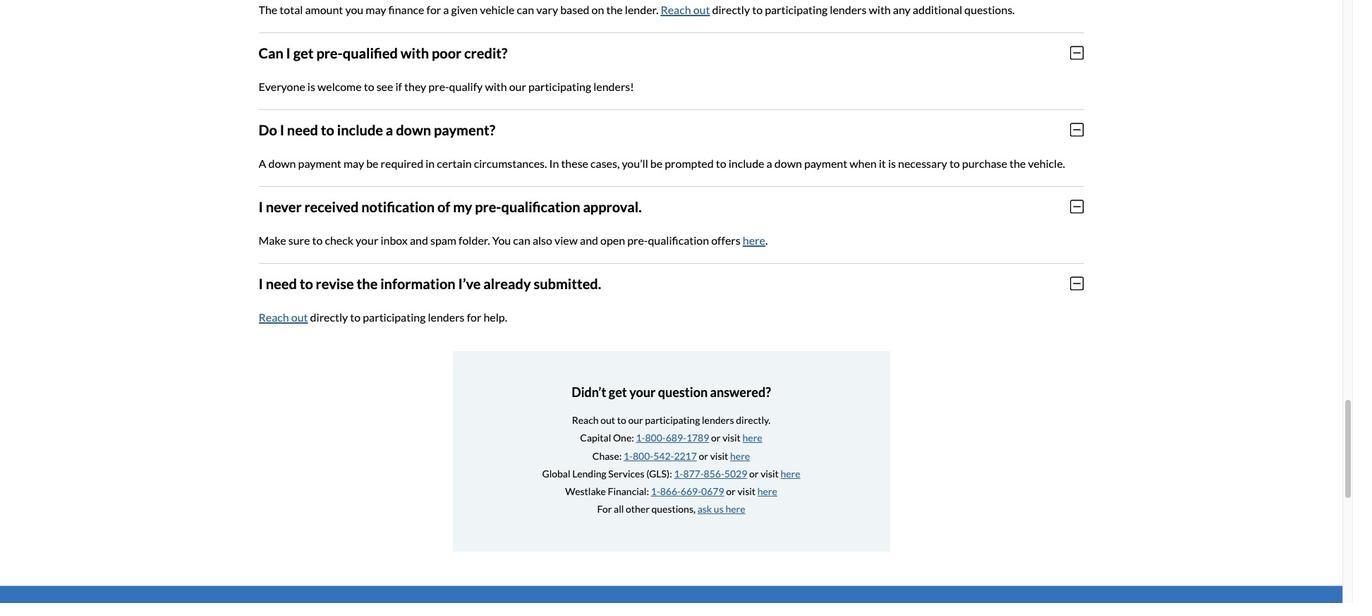 Task type: vqa. For each thing, say whether or not it's contained in the screenshot.
"google" image
no



Task type: describe. For each thing, give the bounding box(es) containing it.
i right do
[[280, 121, 284, 138]]

here link for 1-800-689-1789
[[743, 432, 763, 444]]

0 vertical spatial 800-
[[645, 432, 666, 444]]

for for help.
[[467, 310, 482, 324]]

purchase
[[963, 156, 1008, 170]]

circumstances.
[[474, 156, 547, 170]]

a
[[259, 156, 266, 170]]

pre- right 'they'
[[429, 79, 449, 93]]

visit up 856-
[[710, 450, 729, 462]]

can
[[259, 44, 284, 61]]

542-
[[654, 450, 674, 462]]

inbox
[[381, 233, 408, 247]]

2 payment from the left
[[804, 156, 848, 170]]

0 horizontal spatial reach out link
[[259, 310, 308, 324]]

can i get pre-qualified with poor credit?
[[259, 44, 508, 61]]

i right can on the left top of page
[[286, 44, 291, 61]]

1-800-689-1789 link
[[636, 432, 710, 444]]

see
[[377, 79, 393, 93]]

1-877-856-5029 link
[[674, 468, 748, 480]]

the total amount you may finance for a given vehicle can vary based on the lender. reach out directly to participating lenders with any additional questions.
[[259, 3, 1015, 16]]

vehicle.
[[1028, 156, 1066, 170]]

lenders for reach out directly to participating lenders for help.
[[428, 310, 465, 324]]

with inside dropdown button
[[401, 44, 429, 61]]

visit down 5029
[[738, 486, 756, 498]]

get inside dropdown button
[[293, 44, 314, 61]]

view
[[555, 233, 578, 247]]

here right 5029
[[781, 468, 801, 480]]

information
[[381, 275, 456, 292]]

westlake
[[565, 486, 606, 498]]

directly.
[[736, 414, 771, 426]]

certain
[[437, 156, 472, 170]]

1 vertical spatial need
[[266, 275, 297, 292]]

or right 0679
[[726, 486, 736, 498]]

in
[[549, 156, 559, 170]]

a inside dropdown button
[[386, 121, 393, 138]]

here up 5029
[[730, 450, 750, 462]]

do i need to include a down payment? button
[[259, 110, 1084, 149]]

capital
[[580, 432, 611, 444]]

pre- right open
[[628, 233, 648, 247]]

down inside dropdown button
[[396, 121, 431, 138]]

finance
[[389, 3, 424, 16]]

based
[[560, 3, 590, 16]]

didn't
[[572, 384, 607, 400]]

i need to revise the information i've already submitted.
[[259, 275, 601, 292]]

866-
[[660, 486, 681, 498]]

total
[[280, 3, 303, 16]]

1- down 2217
[[674, 468, 683, 480]]

1 horizontal spatial directly
[[712, 3, 750, 16]]

other
[[626, 503, 650, 515]]

689-
[[666, 432, 687, 444]]

out for reach out directly to participating lenders for help.
[[291, 310, 308, 324]]

necessary
[[898, 156, 948, 170]]

here link inside getting pre-qualified tab panel
[[743, 233, 766, 247]]

i need to revise the information i've already submitted. button
[[259, 264, 1084, 303]]

or right 2217
[[699, 450, 709, 462]]

credit?
[[464, 44, 508, 61]]

minus square image
[[1071, 199, 1084, 214]]

lending
[[573, 468, 607, 480]]

.
[[766, 233, 768, 247]]

you
[[345, 3, 364, 16]]

submitted.
[[534, 275, 601, 292]]

reach out directly to participating lenders for help.
[[259, 310, 507, 324]]

in
[[426, 156, 435, 170]]

can for vary
[[517, 3, 534, 16]]

i've
[[458, 275, 481, 292]]

my
[[453, 198, 472, 215]]

minus square image for i need to revise the information i've already submitted.
[[1071, 276, 1084, 291]]

on
[[592, 3, 604, 16]]

lenders for reach out to our participating lenders directly. capital one: 1-800-689-1789 or visit here chase: 1-800-542-2217 or visit here global lending services (gls): 1-877-856-5029 or visit here westlake financial: 1-866-669-0679 or visit here for all other questions, ask us here
[[702, 414, 734, 426]]

for for a
[[427, 3, 441, 16]]

2 vertical spatial with
[[485, 79, 507, 93]]

minus square image for can i get pre-qualified with poor credit?
[[1071, 45, 1084, 60]]

i down the make
[[259, 275, 263, 292]]

participating inside reach out to our participating lenders directly. capital one: 1-800-689-1789 or visit here chase: 1-800-542-2217 or visit here global lending services (gls): 1-877-856-5029 or visit here westlake financial: 1-866-669-0679 or visit here for all other questions, ask us here
[[645, 414, 700, 426]]

sure
[[288, 233, 310, 247]]

cases,
[[591, 156, 620, 170]]

out for reach out to our participating lenders directly. capital one: 1-800-689-1789 or visit here chase: 1-800-542-2217 or visit here global lending services (gls): 1-877-856-5029 or visit here westlake financial: 1-866-669-0679 or visit here for all other questions, ask us here
[[601, 414, 615, 426]]

qualify
[[449, 79, 483, 93]]

any
[[893, 3, 911, 16]]

also
[[533, 233, 553, 247]]

services
[[609, 468, 645, 480]]

us
[[714, 503, 724, 515]]

visit down directly.
[[723, 432, 741, 444]]

reach out to our participating lenders directly. capital one: 1-800-689-1789 or visit here chase: 1-800-542-2217 or visit here global lending services (gls): 1-877-856-5029 or visit here westlake financial: 1-866-669-0679 or visit here for all other questions, ask us here
[[542, 414, 801, 515]]

everyone
[[259, 79, 305, 93]]

i never received notification of my pre-qualification approval.
[[259, 198, 642, 215]]

1-800-542-2217 link
[[624, 450, 697, 462]]

offers
[[712, 233, 741, 247]]

questions.
[[965, 3, 1015, 16]]

everyone is welcome to see if they pre-qualify with our participating lenders!
[[259, 79, 634, 93]]

pre- inside "i never received notification of my pre-qualification approval." dropdown button
[[475, 198, 501, 215]]

make sure to check your inbox and spam folder. you can also view and open pre-qualification offers here .
[[259, 233, 768, 247]]

folder.
[[459, 233, 490, 247]]

2 and from the left
[[580, 233, 598, 247]]

5029
[[725, 468, 748, 480]]

open
[[601, 233, 625, 247]]

received
[[304, 198, 359, 215]]

to inside reach out to our participating lenders directly. capital one: 1-800-689-1789 or visit here chase: 1-800-542-2217 or visit here global lending services (gls): 1-877-856-5029 or visit here westlake financial: 1-866-669-0679 or visit here for all other questions, ask us here
[[617, 414, 627, 426]]

0 vertical spatial may
[[366, 3, 386, 16]]

qualification inside dropdown button
[[501, 198, 581, 215]]

1 vertical spatial the
[[1010, 156, 1026, 170]]

1- up services
[[624, 450, 633, 462]]

the
[[259, 3, 278, 16]]

make
[[259, 233, 286, 247]]

here inside getting pre-qualified tab panel
[[743, 233, 766, 247]]

questions,
[[652, 503, 696, 515]]

prompted
[[665, 156, 714, 170]]

1 horizontal spatial reach out link
[[661, 3, 710, 16]]

1 and from the left
[[410, 233, 428, 247]]

1- right one:
[[636, 432, 645, 444]]

additional
[[913, 3, 963, 16]]

1 horizontal spatial get
[[609, 384, 627, 400]]

for
[[597, 503, 612, 515]]

minus square image for do i need to include a down payment?
[[1071, 122, 1084, 137]]

financial:
[[608, 486, 649, 498]]

answered?
[[710, 384, 771, 400]]

getting pre-qualified tab panel
[[259, 0, 1084, 340]]



Task type: locate. For each thing, give the bounding box(es) containing it.
1 minus square image from the top
[[1071, 45, 1084, 60]]

800- up 1-800-542-2217 link on the bottom of page
[[645, 432, 666, 444]]

3 minus square image from the top
[[1071, 276, 1084, 291]]

with
[[869, 3, 891, 16], [401, 44, 429, 61], [485, 79, 507, 93]]

do i need to include a down payment?
[[259, 121, 496, 138]]

they
[[404, 79, 426, 93]]

i left never
[[259, 198, 263, 215]]

be left required
[[366, 156, 379, 170]]

pre- right my
[[475, 198, 501, 215]]

1 vertical spatial is
[[888, 156, 896, 170]]

can
[[517, 3, 534, 16], [513, 233, 531, 247]]

welcome
[[318, 79, 362, 93]]

0 horizontal spatial reach
[[259, 310, 289, 324]]

1 horizontal spatial may
[[366, 3, 386, 16]]

2217
[[674, 450, 697, 462]]

never
[[266, 198, 302, 215]]

1 be from the left
[[366, 156, 379, 170]]

1 horizontal spatial for
[[467, 310, 482, 324]]

with left any
[[869, 3, 891, 16]]

qualified
[[343, 44, 398, 61]]

approval.
[[583, 198, 642, 215]]

1 vertical spatial a
[[386, 121, 393, 138]]

reach out link
[[661, 3, 710, 16], [259, 310, 308, 324]]

poor
[[432, 44, 462, 61]]

0 horizontal spatial include
[[337, 121, 383, 138]]

1 vertical spatial reach out link
[[259, 310, 308, 324]]

800-
[[645, 432, 666, 444], [633, 450, 654, 462]]

0 horizontal spatial with
[[401, 44, 429, 61]]

these
[[561, 156, 589, 170]]

1 vertical spatial include
[[729, 156, 765, 170]]

payment
[[298, 156, 341, 170], [804, 156, 848, 170]]

1 vertical spatial lenders
[[428, 310, 465, 324]]

0 horizontal spatial our
[[509, 79, 526, 93]]

here link for 1-877-856-5029
[[781, 468, 801, 480]]

2 horizontal spatial down
[[775, 156, 802, 170]]

minus square image inside can i get pre-qualified with poor credit? dropdown button
[[1071, 45, 1084, 60]]

pre- up welcome
[[316, 44, 343, 61]]

2 horizontal spatial lenders
[[830, 3, 867, 16]]

0 horizontal spatial a
[[386, 121, 393, 138]]

1789
[[687, 432, 710, 444]]

down
[[396, 121, 431, 138], [269, 156, 296, 170], [775, 156, 802, 170]]

(gls):
[[647, 468, 672, 480]]

vehicle
[[480, 3, 515, 16]]

here right us
[[726, 503, 746, 515]]

here link right offers
[[743, 233, 766, 247]]

be
[[366, 156, 379, 170], [651, 156, 663, 170]]

0 vertical spatial our
[[509, 79, 526, 93]]

your
[[356, 233, 379, 247], [630, 384, 656, 400]]

0 vertical spatial can
[[517, 3, 534, 16]]

1 horizontal spatial payment
[[804, 156, 848, 170]]

with right qualify
[[485, 79, 507, 93]]

0 horizontal spatial for
[[427, 3, 441, 16]]

2 vertical spatial reach
[[572, 414, 599, 426]]

0 vertical spatial include
[[337, 121, 383, 138]]

help.
[[484, 310, 507, 324]]

here link for 1-800-542-2217
[[730, 450, 750, 462]]

2 horizontal spatial with
[[869, 3, 891, 16]]

the
[[607, 3, 623, 16], [1010, 156, 1026, 170], [357, 275, 378, 292]]

the left vehicle.
[[1010, 156, 1026, 170]]

0 vertical spatial a
[[443, 3, 449, 16]]

0 vertical spatial need
[[287, 121, 318, 138]]

minus square image inside the i need to revise the information i've already submitted. dropdown button
[[1071, 276, 1084, 291]]

your left inbox at left
[[356, 233, 379, 247]]

payment up received at the left
[[298, 156, 341, 170]]

here link for 1-866-669-0679
[[758, 486, 778, 498]]

get right can on the left top of page
[[293, 44, 314, 61]]

the right revise
[[357, 275, 378, 292]]

do
[[259, 121, 277, 138]]

may right you in the left of the page
[[366, 3, 386, 16]]

your inside getting pre-qualified tab panel
[[356, 233, 379, 247]]

0 horizontal spatial get
[[293, 44, 314, 61]]

1 vertical spatial our
[[628, 414, 643, 426]]

payment?
[[434, 121, 496, 138]]

here right 0679
[[758, 486, 778, 498]]

0 vertical spatial for
[[427, 3, 441, 16]]

1 horizontal spatial be
[[651, 156, 663, 170]]

of
[[438, 198, 450, 215]]

here link
[[743, 233, 766, 247], [743, 432, 763, 444], [730, 450, 750, 462], [781, 468, 801, 480], [758, 486, 778, 498]]

participating
[[765, 3, 828, 16], [529, 79, 592, 93], [363, 310, 426, 324], [645, 414, 700, 426]]

1 vertical spatial may
[[344, 156, 364, 170]]

check
[[325, 233, 354, 247]]

0 horizontal spatial out
[[291, 310, 308, 324]]

1 vertical spatial your
[[630, 384, 656, 400]]

may down do i need to include a down payment? in the left top of the page
[[344, 156, 364, 170]]

be right the you'll
[[651, 156, 663, 170]]

out inside reach out to our participating lenders directly. capital one: 1-800-689-1789 or visit here chase: 1-800-542-2217 or visit here global lending services (gls): 1-877-856-5029 or visit here westlake financial: 1-866-669-0679 or visit here for all other questions, ask us here
[[601, 414, 615, 426]]

payment left when
[[804, 156, 848, 170]]

1 payment from the left
[[298, 156, 341, 170]]

include right the prompted
[[729, 156, 765, 170]]

qualification
[[501, 198, 581, 215], [648, 233, 709, 247]]

0 vertical spatial directly
[[712, 3, 750, 16]]

amount
[[305, 3, 343, 16]]

our inside getting pre-qualified tab panel
[[509, 79, 526, 93]]

1 horizontal spatial our
[[628, 414, 643, 426]]

pre- inside can i get pre-qualified with poor credit? dropdown button
[[316, 44, 343, 61]]

1 vertical spatial 800-
[[633, 450, 654, 462]]

lenders left any
[[830, 3, 867, 16]]

1 horizontal spatial and
[[580, 233, 598, 247]]

0 vertical spatial lenders
[[830, 3, 867, 16]]

can left vary
[[517, 3, 534, 16]]

and left 'spam'
[[410, 233, 428, 247]]

1-866-669-0679 link
[[651, 486, 725, 498]]

one:
[[613, 432, 634, 444]]

is
[[308, 79, 315, 93], [888, 156, 896, 170]]

our inside reach out to our participating lenders directly. capital one: 1-800-689-1789 or visit here chase: 1-800-542-2217 or visit here global lending services (gls): 1-877-856-5029 or visit here westlake financial: 1-866-669-0679 or visit here for all other questions, ask us here
[[628, 414, 643, 426]]

out
[[694, 3, 710, 16], [291, 310, 308, 324], [601, 414, 615, 426]]

with left poor
[[401, 44, 429, 61]]

reach for reach out to our participating lenders directly. capital one: 1-800-689-1789 or visit here chase: 1-800-542-2217 or visit here global lending services (gls): 1-877-856-5029 or visit here westlake financial: 1-866-669-0679 or visit here for all other questions, ask us here
[[572, 414, 599, 426]]

669-
[[681, 486, 702, 498]]

0 vertical spatial minus square image
[[1071, 45, 1084, 60]]

if
[[396, 79, 402, 93]]

0 vertical spatial out
[[694, 3, 710, 16]]

i never received notification of my pre-qualification approval. button
[[259, 187, 1084, 226]]

or right 1789
[[711, 432, 721, 444]]

0 vertical spatial reach out link
[[661, 3, 710, 16]]

qualification up also
[[501, 198, 581, 215]]

0 horizontal spatial directly
[[310, 310, 348, 324]]

0 vertical spatial is
[[308, 79, 315, 93]]

1 horizontal spatial qualification
[[648, 233, 709, 247]]

minus square image
[[1071, 45, 1084, 60], [1071, 122, 1084, 137], [1071, 276, 1084, 291]]

can i get pre-qualified with poor credit? button
[[259, 33, 1084, 72]]

question
[[658, 384, 708, 400]]

1 horizontal spatial with
[[485, 79, 507, 93]]

include inside do i need to include a down payment? dropdown button
[[337, 121, 383, 138]]

0 vertical spatial qualification
[[501, 198, 581, 215]]

1 vertical spatial with
[[401, 44, 429, 61]]

1 vertical spatial can
[[513, 233, 531, 247]]

the inside dropdown button
[[357, 275, 378, 292]]

it
[[879, 156, 886, 170]]

our up one:
[[628, 414, 643, 426]]

1 vertical spatial get
[[609, 384, 627, 400]]

get right didn't
[[609, 384, 627, 400]]

lenders up 1789
[[702, 414, 734, 426]]

0 horizontal spatial and
[[410, 233, 428, 247]]

lenders
[[830, 3, 867, 16], [428, 310, 465, 324], [702, 414, 734, 426]]

notification
[[362, 198, 435, 215]]

visit right 5029
[[761, 468, 779, 480]]

given
[[451, 3, 478, 16]]

vary
[[536, 3, 558, 16]]

1 vertical spatial directly
[[310, 310, 348, 324]]

0 vertical spatial reach
[[661, 3, 691, 16]]

is right the it
[[888, 156, 896, 170]]

0 horizontal spatial payment
[[298, 156, 341, 170]]

2 horizontal spatial reach
[[661, 3, 691, 16]]

800- up (gls):
[[633, 450, 654, 462]]

here link up 5029
[[730, 450, 750, 462]]

2 horizontal spatial out
[[694, 3, 710, 16]]

1 horizontal spatial a
[[443, 3, 449, 16]]

0679
[[702, 486, 725, 498]]

2 horizontal spatial the
[[1010, 156, 1026, 170]]

didn't get your question answered?
[[572, 384, 771, 400]]

include down welcome
[[337, 121, 383, 138]]

include
[[337, 121, 383, 138], [729, 156, 765, 170]]

here
[[743, 233, 766, 247], [743, 432, 763, 444], [730, 450, 750, 462], [781, 468, 801, 480], [758, 486, 778, 498], [726, 503, 746, 515]]

the right on
[[607, 3, 623, 16]]

our right qualify
[[509, 79, 526, 93]]

spam
[[430, 233, 457, 247]]

1 vertical spatial qualification
[[648, 233, 709, 247]]

lenders down the i need to revise the information i've already submitted.
[[428, 310, 465, 324]]

get
[[293, 44, 314, 61], [609, 384, 627, 400]]

here link right 0679
[[758, 486, 778, 498]]

1 vertical spatial reach
[[259, 310, 289, 324]]

856-
[[704, 468, 725, 480]]

is left welcome
[[308, 79, 315, 93]]

for left help.
[[467, 310, 482, 324]]

1 horizontal spatial lenders
[[702, 414, 734, 426]]

or right 5029
[[750, 468, 759, 480]]

ask
[[698, 503, 712, 515]]

0 vertical spatial the
[[607, 3, 623, 16]]

2 minus square image from the top
[[1071, 122, 1084, 137]]

here right offers
[[743, 233, 766, 247]]

for
[[427, 3, 441, 16], [467, 310, 482, 324]]

qualification down "i never received notification of my pre-qualification approval." dropdown button
[[648, 233, 709, 247]]

1 vertical spatial minus square image
[[1071, 122, 1084, 137]]

0 horizontal spatial qualification
[[501, 198, 581, 215]]

your left question
[[630, 384, 656, 400]]

required
[[381, 156, 424, 170]]

0 horizontal spatial be
[[366, 156, 379, 170]]

0 horizontal spatial lenders
[[428, 310, 465, 324]]

0 horizontal spatial the
[[357, 275, 378, 292]]

need
[[287, 121, 318, 138], [266, 275, 297, 292]]

2 horizontal spatial a
[[767, 156, 773, 170]]

1 horizontal spatial out
[[601, 414, 615, 426]]

minus square image inside do i need to include a down payment? dropdown button
[[1071, 122, 1084, 137]]

1 vertical spatial out
[[291, 310, 308, 324]]

0 horizontal spatial may
[[344, 156, 364, 170]]

1 horizontal spatial your
[[630, 384, 656, 400]]

0 vertical spatial with
[[869, 3, 891, 16]]

2 vertical spatial out
[[601, 414, 615, 426]]

revise
[[316, 275, 354, 292]]

lenders inside reach out to our participating lenders directly. capital one: 1-800-689-1789 or visit here chase: 1-800-542-2217 or visit here global lending services (gls): 1-877-856-5029 or visit here westlake financial: 1-866-669-0679 or visit here for all other questions, ask us here
[[702, 414, 734, 426]]

1 horizontal spatial is
[[888, 156, 896, 170]]

for right finance
[[427, 3, 441, 16]]

0 vertical spatial your
[[356, 233, 379, 247]]

2 vertical spatial lenders
[[702, 414, 734, 426]]

1 horizontal spatial include
[[729, 156, 765, 170]]

already
[[484, 275, 531, 292]]

0 horizontal spatial your
[[356, 233, 379, 247]]

1 vertical spatial for
[[467, 310, 482, 324]]

all
[[614, 503, 624, 515]]

directly
[[712, 3, 750, 16], [310, 310, 348, 324]]

2 be from the left
[[651, 156, 663, 170]]

you
[[492, 233, 511, 247]]

2 vertical spatial the
[[357, 275, 378, 292]]

2 vertical spatial minus square image
[[1071, 276, 1084, 291]]

here link right 5029
[[781, 468, 801, 480]]

lenders!
[[594, 79, 634, 93]]

0 horizontal spatial down
[[269, 156, 296, 170]]

here link down directly.
[[743, 432, 763, 444]]

need down the make
[[266, 275, 297, 292]]

1- down (gls):
[[651, 486, 660, 498]]

chase:
[[593, 450, 622, 462]]

here down directly.
[[743, 432, 763, 444]]

visit
[[723, 432, 741, 444], [710, 450, 729, 462], [761, 468, 779, 480], [738, 486, 756, 498]]

can for also
[[513, 233, 531, 247]]

to
[[752, 3, 763, 16], [364, 79, 374, 93], [321, 121, 334, 138], [716, 156, 727, 170], [950, 156, 960, 170], [312, 233, 323, 247], [300, 275, 313, 292], [350, 310, 361, 324], [617, 414, 627, 426]]

0 horizontal spatial is
[[308, 79, 315, 93]]

can right the you
[[513, 233, 531, 247]]

0 vertical spatial get
[[293, 44, 314, 61]]

ask us here link
[[698, 503, 746, 515]]

1 horizontal spatial reach
[[572, 414, 599, 426]]

1 horizontal spatial the
[[607, 3, 623, 16]]

2 vertical spatial a
[[767, 156, 773, 170]]

reach inside reach out to our participating lenders directly. capital one: 1-800-689-1789 or visit here chase: 1-800-542-2217 or visit here global lending services (gls): 1-877-856-5029 or visit here westlake financial: 1-866-669-0679 or visit here for all other questions, ask us here
[[572, 414, 599, 426]]

when
[[850, 156, 877, 170]]

1 horizontal spatial down
[[396, 121, 431, 138]]

and right view
[[580, 233, 598, 247]]

need right do
[[287, 121, 318, 138]]

reach for reach out directly to participating lenders for help.
[[259, 310, 289, 324]]



